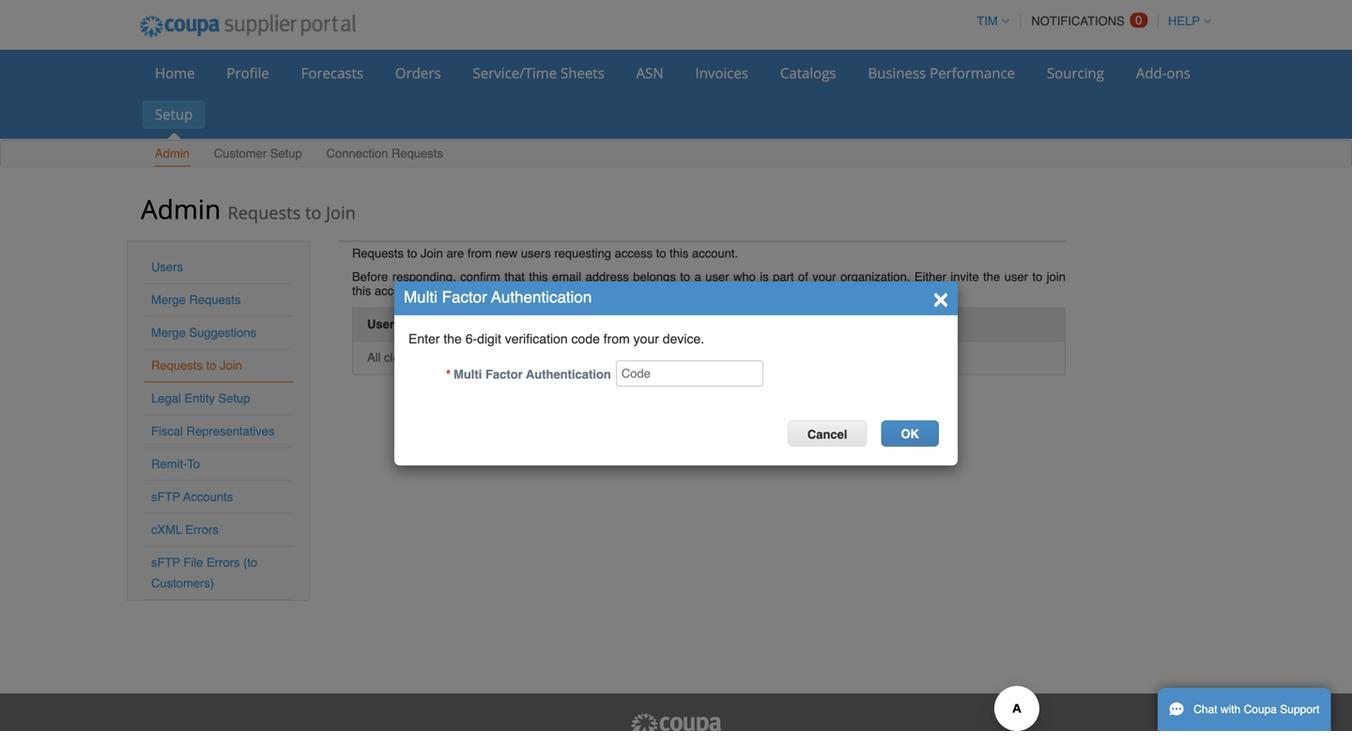 Task type: vqa. For each thing, say whether or not it's contained in the screenshot.
left Setup
yes



Task type: locate. For each thing, give the bounding box(es) containing it.
permissions)
[[533, 284, 602, 298]]

users up all
[[367, 317, 401, 331]]

requests up suggestions on the left
[[189, 293, 241, 307]]

requests
[[391, 146, 443, 161], [228, 201, 301, 224], [352, 246, 404, 261], [189, 293, 241, 307], [151, 359, 203, 373]]

the right invite in the top right of the page
[[983, 270, 1000, 284]]

join right invite in the top right of the page
[[1047, 270, 1066, 284]]

1 horizontal spatial the
[[983, 270, 1000, 284]]

0 vertical spatial your
[[812, 270, 836, 284]]

join
[[326, 201, 356, 224], [421, 246, 443, 261], [220, 359, 242, 373]]

digit
[[477, 331, 501, 346]]

sftp accounts link
[[151, 490, 233, 504]]

2 vertical spatial join
[[220, 359, 242, 373]]

0 horizontal spatial the
[[443, 331, 462, 346]]

setup inside 'link'
[[270, 146, 302, 161]]

requests up before
[[352, 246, 404, 261]]

organization.
[[840, 270, 910, 284]]

suggestions
[[189, 326, 256, 340]]

1 horizontal spatial user
[[705, 270, 729, 284]]

0 vertical spatial join
[[326, 201, 356, 224]]

sftp inside the sftp file errors (to customers)
[[151, 556, 180, 570]]

a
[[694, 270, 701, 284]]

× button
[[933, 283, 948, 313]]

account.
[[692, 246, 738, 261]]

setup right 'customer'
[[270, 146, 302, 161]]

users
[[151, 260, 183, 274], [367, 317, 401, 331]]

multi down responding,
[[404, 288, 437, 307]]

join down the digit
[[494, 351, 513, 365]]

admin requests to join
[[141, 191, 356, 227]]

errors
[[185, 523, 219, 537], [207, 556, 240, 570]]

admin down setup link
[[155, 146, 190, 161]]

1 horizontal spatial join
[[326, 201, 356, 224]]

multi down all clear! no open user join requests.
[[454, 368, 482, 382]]

join down connection at the top of page
[[326, 201, 356, 224]]

setup
[[155, 105, 193, 124], [270, 146, 302, 161], [218, 392, 250, 406]]

1 vertical spatial multi
[[454, 368, 482, 382]]

device.
[[663, 331, 704, 346]]

your left 'device.'
[[633, 331, 659, 346]]

part
[[773, 270, 794, 284]]

invoices link
[[683, 59, 761, 87]]

legal entity setup
[[151, 392, 250, 406]]

join for requests to join
[[220, 359, 242, 373]]

requests inside requests to join are from new users requesting access to this account. before responding, confirm that this email address belongs to a user who is part of your organization. either invite the user to join this account (and set appropriate permissions) or reject their request to join.
[[352, 246, 404, 261]]

join for requests to join are from new users requesting access to this account. before responding, confirm that this email address belongs to a user who is part of your organization. either invite the user to join this account (and set appropriate permissions) or reject their request to join.
[[421, 246, 443, 261]]

0 horizontal spatial users
[[151, 260, 183, 274]]

users
[[521, 246, 551, 261]]

0 vertical spatial the
[[983, 270, 1000, 284]]

6-
[[465, 331, 477, 346]]

to inside admin requests to join
[[305, 201, 321, 224]]

user right invite in the top right of the page
[[1004, 270, 1028, 284]]

0 vertical spatial merge
[[151, 293, 186, 307]]

coupa
[[1244, 703, 1277, 716]]

1 vertical spatial from
[[604, 331, 630, 346]]

1 vertical spatial merge
[[151, 326, 186, 340]]

forecasts
[[301, 63, 363, 83]]

business performance
[[868, 63, 1015, 83]]

service/time sheets link
[[461, 59, 617, 87]]

users up merge requests
[[151, 260, 183, 274]]

join left "are"
[[421, 246, 443, 261]]

accounts
[[183, 490, 233, 504]]

asn
[[636, 63, 663, 83]]

1 merge from the top
[[151, 293, 186, 307]]

fiscal representatives link
[[151, 424, 275, 438]]

1 horizontal spatial your
[[812, 270, 836, 284]]

user right a
[[705, 270, 729, 284]]

merge for merge suggestions
[[151, 326, 186, 340]]

0 vertical spatial from
[[467, 246, 492, 261]]

email
[[552, 270, 581, 284]]

1 vertical spatial join
[[421, 246, 443, 261]]

factor down the digit
[[485, 368, 523, 382]]

0 horizontal spatial user
[[467, 351, 491, 365]]

1 sftp from the top
[[151, 490, 180, 504]]

sftp for sftp file errors (to customers)
[[151, 556, 180, 570]]

1 vertical spatial authentication
[[526, 368, 611, 382]]

their
[[653, 284, 677, 298]]

requests right connection at the top of page
[[391, 146, 443, 161]]

admin down 'admin' link
[[141, 191, 221, 227]]

0 vertical spatial coupa supplier portal image
[[127, 3, 369, 50]]

1 horizontal spatial this
[[529, 270, 548, 284]]

customer setup link
[[213, 142, 303, 167]]

1 vertical spatial errors
[[207, 556, 240, 570]]

the left 6-
[[443, 331, 462, 346]]

sftp up cxml
[[151, 490, 180, 504]]

from right the code
[[604, 331, 630, 346]]

1 vertical spatial sftp
[[151, 556, 180, 570]]

1 horizontal spatial multi
[[454, 368, 482, 382]]

1 vertical spatial setup
[[270, 146, 302, 161]]

that
[[504, 270, 525, 284]]

0 horizontal spatial setup
[[155, 105, 193, 124]]

connection
[[326, 146, 388, 161]]

add-
[[1136, 63, 1167, 83]]

2 horizontal spatial setup
[[270, 146, 302, 161]]

authentication down email on the top left
[[491, 288, 592, 307]]

setup up 'admin' link
[[155, 105, 193, 124]]

setup up representatives
[[218, 392, 250, 406]]

0 horizontal spatial from
[[467, 246, 492, 261]]

chat with coupa support
[[1194, 703, 1319, 716]]

your
[[812, 270, 836, 284], [633, 331, 659, 346]]

1 horizontal spatial coupa supplier portal image
[[629, 713, 723, 731]]

merge suggestions link
[[151, 326, 256, 340]]

2 sftp from the top
[[151, 556, 180, 570]]

your right of on the right top of page
[[812, 270, 836, 284]]

merge suggestions
[[151, 326, 256, 340]]

the
[[983, 270, 1000, 284], [443, 331, 462, 346]]

from up confirm
[[467, 246, 492, 261]]

merge down merge requests link
[[151, 326, 186, 340]]

requested
[[553, 317, 615, 331]]

admin link
[[154, 142, 190, 167]]

requests to join link
[[151, 359, 242, 373]]

requests inside admin requests to join
[[228, 201, 301, 224]]

0 horizontal spatial multi
[[404, 288, 437, 307]]

your inside requests to join are from new users requesting access to this account. before responding, confirm that this email address belongs to a user who is part of your organization. either invite the user to join this account (and set appropriate permissions) or reject their request to join.
[[812, 270, 836, 284]]

0 horizontal spatial join
[[220, 359, 242, 373]]

0 horizontal spatial your
[[633, 331, 659, 346]]

customers)
[[151, 576, 214, 591]]

requests up legal at bottom left
[[151, 359, 203, 373]]

1 vertical spatial admin
[[141, 191, 221, 227]]

invoices
[[695, 63, 748, 83]]

1 horizontal spatial setup
[[218, 392, 250, 406]]

0 horizontal spatial coupa supplier portal image
[[127, 3, 369, 50]]

authentication down the requests. on the left top
[[526, 368, 611, 382]]

join down suggestions on the left
[[220, 359, 242, 373]]

2 merge from the top
[[151, 326, 186, 340]]

sftp for sftp accounts
[[151, 490, 180, 504]]

either
[[914, 270, 946, 284]]

errors left (to
[[207, 556, 240, 570]]

requests to join are from new users requesting access to this account. before responding, confirm that this email address belongs to a user who is part of your organization. either invite the user to join this account (and set appropriate permissions) or reject their request to join.
[[352, 246, 1066, 298]]

2 horizontal spatial join
[[421, 246, 443, 261]]

chat with coupa support button
[[1158, 688, 1331, 731]]

requests for connection
[[391, 146, 443, 161]]

representatives
[[186, 424, 275, 438]]

requests down customer setup 'link'
[[228, 201, 301, 224]]

1 vertical spatial join
[[494, 351, 513, 365]]

sourcing
[[1047, 63, 1104, 83]]

catalogs link
[[768, 59, 848, 87]]

0 vertical spatial authentication
[[491, 288, 592, 307]]

0 vertical spatial join
[[1047, 270, 1066, 284]]

setup link
[[143, 100, 205, 129]]

0 vertical spatial errors
[[185, 523, 219, 537]]

errors down accounts
[[185, 523, 219, 537]]

sftp file errors (to customers) link
[[151, 556, 257, 591]]

clear!
[[384, 351, 414, 365]]

1 horizontal spatial join
[[1047, 270, 1066, 284]]

business performance link
[[856, 59, 1027, 87]]

sheets
[[561, 63, 604, 83]]

sftp up customers)
[[151, 556, 180, 570]]

0 vertical spatial setup
[[155, 105, 193, 124]]

1 vertical spatial users
[[367, 317, 401, 331]]

×
[[933, 283, 948, 313]]

merge down the users link
[[151, 293, 186, 307]]

0 vertical spatial sftp
[[151, 490, 180, 504]]

this up belongs
[[670, 246, 689, 261]]

this left account
[[352, 284, 371, 298]]

fiscal representatives
[[151, 424, 275, 438]]

1 horizontal spatial users
[[367, 317, 401, 331]]

cxml
[[151, 523, 182, 537]]

user down 6-
[[467, 351, 491, 365]]

customer setup
[[214, 146, 302, 161]]

orders link
[[383, 59, 453, 87]]

0 vertical spatial admin
[[155, 146, 190, 161]]

request
[[680, 284, 721, 298]]

with
[[1221, 703, 1241, 716]]

home
[[155, 63, 195, 83]]

coupa supplier portal image
[[127, 3, 369, 50], [629, 713, 723, 731]]

2 horizontal spatial user
[[1004, 270, 1028, 284]]

this down users
[[529, 270, 548, 284]]

join inside requests to join are from new users requesting access to this account. before responding, confirm that this email address belongs to a user who is part of your organization. either invite the user to join this account (and set appropriate permissions) or reject their request to join.
[[421, 246, 443, 261]]

factor down confirm
[[442, 288, 487, 307]]



Task type: describe. For each thing, give the bounding box(es) containing it.
merge for merge requests
[[151, 293, 186, 307]]

errors inside the sftp file errors (to customers)
[[207, 556, 240, 570]]

merge requests link
[[151, 293, 241, 307]]

add-ons
[[1136, 63, 1191, 83]]

requests for merge
[[189, 293, 241, 307]]

requests to join
[[151, 359, 242, 373]]

profile link
[[214, 59, 281, 87]]

1 vertical spatial the
[[443, 331, 462, 346]]

support
[[1280, 703, 1319, 716]]

1 vertical spatial your
[[633, 331, 659, 346]]

0 vertical spatial factor
[[442, 288, 487, 307]]

forecasts link
[[289, 59, 376, 87]]

multi factor authentication
[[404, 288, 592, 307]]

new
[[495, 246, 518, 261]]

requests for admin
[[228, 201, 301, 224]]

0 vertical spatial users
[[151, 260, 183, 274]]

chat
[[1194, 703, 1217, 716]]

belongs
[[633, 270, 676, 284]]

ok
[[901, 427, 919, 441]]

connection requests link
[[325, 142, 444, 167]]

enter
[[408, 331, 440, 346]]

fiscal
[[151, 424, 183, 438]]

add-ons link
[[1124, 59, 1203, 87]]

appropriate
[[468, 284, 530, 298]]

are
[[446, 246, 464, 261]]

account
[[374, 284, 417, 298]]

cxml errors
[[151, 523, 219, 537]]

orders
[[395, 63, 441, 83]]

entity
[[184, 392, 215, 406]]

connection requests
[[326, 146, 443, 161]]

merge requests
[[151, 293, 241, 307]]

join inside admin requests to join
[[326, 201, 356, 224]]

0 horizontal spatial join
[[494, 351, 513, 365]]

service/time
[[473, 63, 557, 83]]

* multi factor authentication
[[446, 368, 611, 382]]

admin for admin
[[155, 146, 190, 161]]

confirm
[[460, 270, 500, 284]]

Code text field
[[616, 361, 763, 387]]

1 vertical spatial coupa supplier portal image
[[629, 713, 723, 731]]

customer
[[214, 146, 267, 161]]

reject
[[620, 284, 650, 298]]

sftp accounts
[[151, 490, 233, 504]]

from inside requests to join are from new users requesting access to this account. before responding, confirm that this email address belongs to a user who is part of your organization. either invite the user to join this account (and set appropriate permissions) or reject their request to join.
[[467, 246, 492, 261]]

users link
[[151, 260, 183, 274]]

sftp file errors (to customers)
[[151, 556, 257, 591]]

remit-to
[[151, 457, 200, 471]]

remit-
[[151, 457, 187, 471]]

business
[[868, 63, 926, 83]]

cancel link
[[788, 421, 867, 447]]

admin for admin requests to join
[[141, 191, 221, 227]]

of
[[798, 270, 808, 284]]

all clear! no open user join requests.
[[367, 351, 567, 365]]

who
[[733, 270, 756, 284]]

invite
[[951, 270, 979, 284]]

ons
[[1167, 63, 1191, 83]]

legal entity setup link
[[151, 392, 250, 406]]

the inside requests to join are from new users requesting access to this account. before responding, confirm that this email address belongs to a user who is part of your organization. either invite the user to join this account (and set appropriate permissions) or reject their request to join.
[[983, 270, 1000, 284]]

*
[[446, 368, 451, 382]]

2 vertical spatial setup
[[218, 392, 250, 406]]

is
[[760, 270, 769, 284]]

or
[[606, 284, 617, 298]]

1 vertical spatial factor
[[485, 368, 523, 382]]

ok button
[[881, 421, 939, 447]]

requests.
[[516, 351, 567, 365]]

(and
[[421, 284, 445, 298]]

before
[[352, 270, 388, 284]]

legal
[[151, 392, 181, 406]]

all
[[367, 351, 381, 365]]

profile
[[227, 63, 269, 83]]

asn link
[[624, 59, 676, 87]]

(to
[[243, 556, 257, 570]]

set
[[448, 284, 465, 298]]

address
[[585, 270, 629, 284]]

join inside requests to join are from new users requesting access to this account. before responding, confirm that this email address belongs to a user who is part of your organization. either invite the user to join this account (and set appropriate permissions) or reject their request to join.
[[1047, 270, 1066, 284]]

open
[[436, 351, 463, 365]]

service/time sheets
[[473, 63, 604, 83]]

enter the 6-digit verification code from your device.
[[408, 331, 704, 346]]

0 vertical spatial multi
[[404, 288, 437, 307]]

no
[[417, 351, 433, 365]]

2 horizontal spatial this
[[670, 246, 689, 261]]

file
[[183, 556, 203, 570]]

1 horizontal spatial from
[[604, 331, 630, 346]]

cxml errors link
[[151, 523, 219, 537]]

sourcing link
[[1035, 59, 1116, 87]]

0 horizontal spatial this
[[352, 284, 371, 298]]



